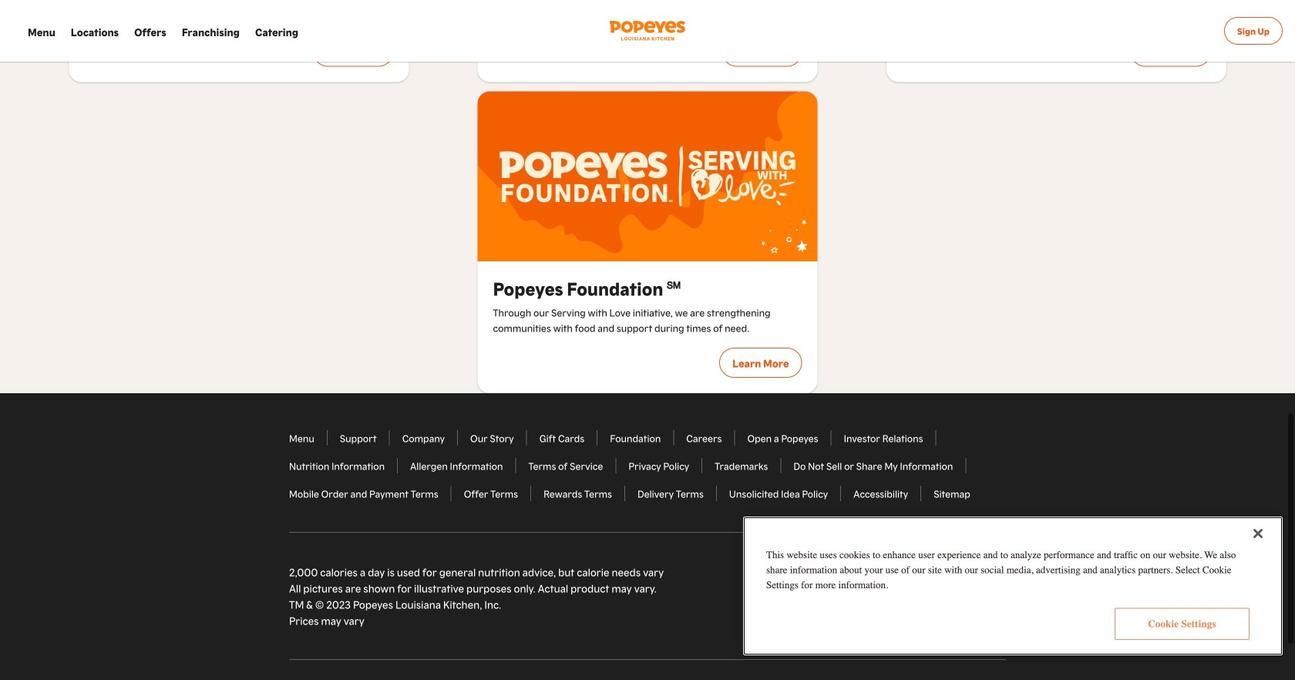 Task type: vqa. For each thing, say whether or not it's contained in the screenshot.
Wings IMAGE
no



Task type: describe. For each thing, give the bounding box(es) containing it.
popeyes foundation ℠ image
[[478, 91, 818, 262]]



Task type: locate. For each thing, give the bounding box(es) containing it.
heading
[[493, 277, 802, 299]]



